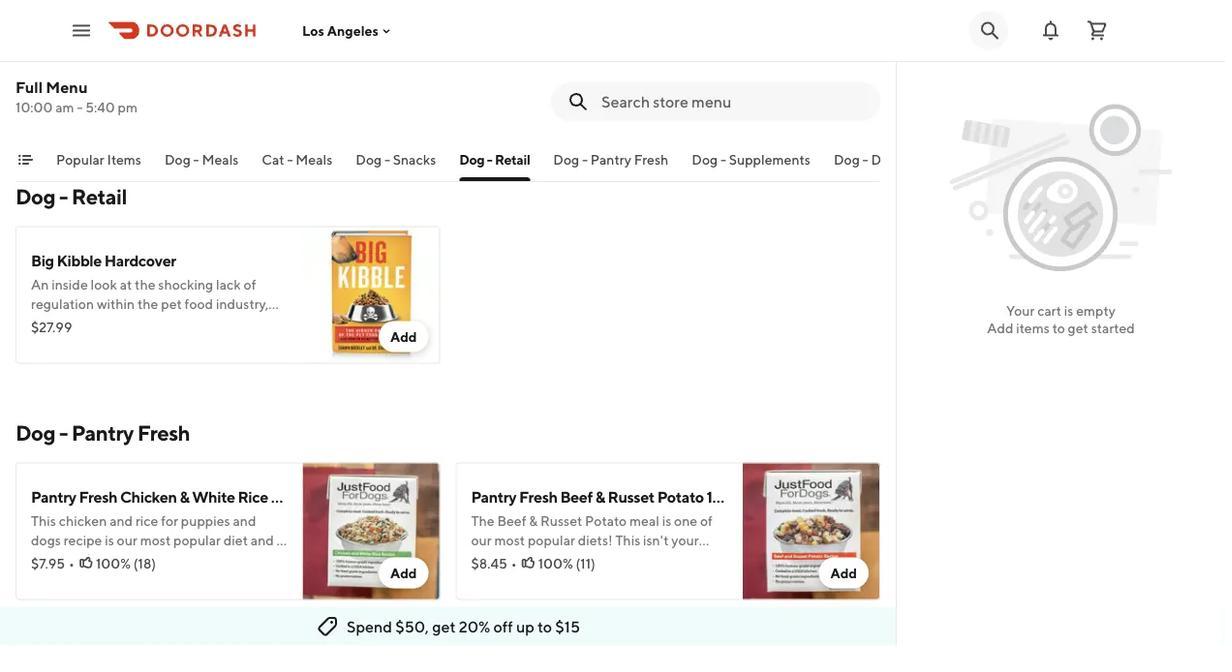 Task type: locate. For each thing, give the bounding box(es) containing it.
$18.95 •
[[31, 83, 82, 99]]

12.5 right potato
[[707, 488, 734, 506]]

get left 20%
[[432, 618, 456, 636]]

pantry fresh turkey & whole wheat macaroni 12.5 oz image
[[743, 616, 881, 646]]

1 vertical spatial get
[[432, 618, 456, 636]]

1 horizontal spatial meals
[[296, 152, 333, 168]]

dog - snacks button
[[356, 150, 436, 181]]

spend $50, get 20% off up to $15
[[347, 618, 580, 636]]

is
[[1065, 303, 1074, 319]]

0 horizontal spatial dog - pantry fresh
[[16, 421, 190, 446]]

pantry
[[591, 152, 632, 168], [71, 421, 133, 446], [31, 488, 76, 506], [471, 488, 517, 506]]

12.5 for potato
[[707, 488, 734, 506]]

& left 'white'
[[180, 488, 189, 506]]

$18.95
[[31, 83, 72, 99]]

0 horizontal spatial retail
[[71, 184, 127, 209]]

0 horizontal spatial •
[[69, 556, 75, 572]]

(18)
[[134, 556, 156, 572]]

chicken breast treats image
[[303, 0, 440, 128]]

12.5
[[271, 488, 298, 506], [707, 488, 734, 506]]

0 horizontal spatial to
[[538, 618, 552, 636]]

100% left (18)
[[96, 556, 131, 572]]

1 100% from the left
[[96, 556, 131, 572]]

popular items
[[56, 152, 141, 168]]

0 horizontal spatial 100%
[[96, 556, 131, 572]]

1 vertical spatial dog - retail
[[16, 184, 127, 209]]

1 horizontal spatial 12.5
[[707, 488, 734, 506]]

add button for pantry fresh chicken & white rice 12.5 oz
[[379, 558, 429, 589]]

get inside your cart is empty add items to get started
[[1068, 320, 1089, 336]]

oz for pantry fresh beef & russet potato 12.5 oz
[[736, 488, 752, 506]]

0 horizontal spatial get
[[432, 618, 456, 636]]

potato
[[658, 488, 704, 506]]

dog - diy button
[[834, 150, 895, 181]]

get
[[1068, 320, 1089, 336], [432, 618, 456, 636]]

1 meals from the left
[[202, 152, 239, 168]]

- inside the full menu 10:00 am - 5:40 pm
[[77, 99, 83, 115]]

0 horizontal spatial &
[[180, 488, 189, 506]]

meals for cat - meals
[[296, 152, 333, 168]]

• for pantry fresh beef & russet potato 12.5 oz
[[511, 556, 517, 572]]

100% for chicken
[[96, 556, 131, 572]]

big
[[31, 251, 54, 270]]

meals
[[202, 152, 239, 168], [296, 152, 333, 168]]

meals left cat on the top left of the page
[[202, 152, 239, 168]]

chicken left 'white'
[[120, 488, 177, 506]]

cart
[[1038, 303, 1062, 319]]

(11)
[[576, 556, 596, 572]]

oz right rice
[[301, 488, 317, 506]]

1 vertical spatial dog - pantry fresh
[[16, 421, 190, 446]]

2 horizontal spatial •
[[511, 556, 517, 572]]

dog
[[165, 152, 191, 168], [356, 152, 382, 168], [460, 152, 485, 168], [554, 152, 580, 168], [692, 152, 718, 168], [834, 152, 860, 168], [16, 184, 55, 209], [16, 421, 55, 446]]

100% left (11)
[[538, 556, 573, 572]]

pantry fresh chicken & white rice 12.5 oz
[[31, 488, 317, 506]]

meals inside 'button'
[[296, 152, 333, 168]]

oz
[[301, 488, 317, 506], [736, 488, 752, 506]]

0 horizontal spatial oz
[[301, 488, 317, 506]]

add button
[[379, 322, 429, 353], [379, 558, 429, 589], [819, 558, 869, 589]]

add inside your cart is empty add items to get started
[[988, 320, 1014, 336]]

dog - pantry fresh
[[554, 152, 669, 168], [16, 421, 190, 446]]

0 vertical spatial get
[[1068, 320, 1089, 336]]

los angeles button
[[302, 23, 394, 39]]

1 horizontal spatial chicken
[[120, 488, 177, 506]]

to inside your cart is empty add items to get started
[[1053, 320, 1066, 336]]

los angeles
[[302, 23, 379, 39]]

show menu categories image
[[17, 152, 33, 168]]

to right up
[[538, 618, 552, 636]]

12.5 right rice
[[271, 488, 298, 506]]

dog - supplements
[[692, 152, 811, 168]]

angeles
[[327, 23, 379, 39]]

add for pantry fresh beef & russet potato 12.5 oz
[[831, 565, 857, 581]]

supplements
[[729, 152, 811, 168]]

fresh inside dog - pantry fresh button
[[634, 152, 669, 168]]

0 vertical spatial dog - retail
[[460, 152, 530, 168]]

retail
[[495, 152, 530, 168], [71, 184, 127, 209]]

pantry inside button
[[591, 152, 632, 168]]

1 & from the left
[[180, 488, 189, 506]]

2 12.5 from the left
[[707, 488, 734, 506]]

dog - retail
[[460, 152, 530, 168], [16, 184, 127, 209]]

2 oz from the left
[[736, 488, 752, 506]]

cat
[[262, 152, 285, 168]]

full
[[16, 78, 43, 96]]

Item Search search field
[[602, 91, 865, 112]]

items
[[107, 152, 141, 168]]

meals for dog - meals
[[202, 152, 239, 168]]

oz right potato
[[736, 488, 752, 506]]

1 vertical spatial chicken
[[120, 488, 177, 506]]

1 horizontal spatial retail
[[495, 152, 530, 168]]

notification bell image
[[1040, 19, 1063, 42]]

started
[[1092, 320, 1135, 336]]

am
[[55, 99, 74, 115]]

1 horizontal spatial 100%
[[538, 556, 573, 572]]

meals right cat on the top left of the page
[[296, 152, 333, 168]]

to
[[1053, 320, 1066, 336], [538, 618, 552, 636]]

cat - meals
[[262, 152, 333, 168]]

hardcover
[[104, 251, 176, 270]]

chicken left breast
[[31, 15, 88, 33]]

0 horizontal spatial meals
[[202, 152, 239, 168]]

your cart is empty add items to get started
[[988, 303, 1135, 336]]

big kibble hardcover image
[[303, 227, 440, 364]]

dog - meals button
[[165, 150, 239, 181]]

-
[[77, 99, 83, 115], [193, 152, 199, 168], [287, 152, 293, 168], [385, 152, 390, 168], [487, 152, 493, 168], [582, 152, 588, 168], [721, 152, 727, 168], [863, 152, 869, 168], [59, 184, 68, 209], [59, 421, 68, 446]]

pantry fresh beef & russet potato 12.5 oz
[[471, 488, 752, 506]]

2 meals from the left
[[296, 152, 333, 168]]

•
[[76, 83, 82, 99], [69, 556, 75, 572], [511, 556, 517, 572]]

1 horizontal spatial get
[[1068, 320, 1089, 336]]

1 vertical spatial retail
[[71, 184, 127, 209]]

1 horizontal spatial dog - pantry fresh
[[554, 152, 669, 168]]

0 vertical spatial retail
[[495, 152, 530, 168]]

1 horizontal spatial to
[[1053, 320, 1066, 336]]

dog - retail down popular
[[16, 184, 127, 209]]

pm
[[118, 99, 138, 115]]

your
[[1007, 303, 1035, 319]]

0 horizontal spatial 12.5
[[271, 488, 298, 506]]

1 12.5 from the left
[[271, 488, 298, 506]]

snacks
[[393, 152, 436, 168]]

to down "cart"
[[1053, 320, 1066, 336]]

off
[[494, 618, 513, 636]]

100%
[[96, 556, 131, 572], [538, 556, 573, 572]]

$50,
[[396, 618, 429, 636]]

dog - meals
[[165, 152, 239, 168]]

- inside 'button'
[[287, 152, 293, 168]]

0 vertical spatial chicken
[[31, 15, 88, 33]]

100% (18)
[[96, 556, 156, 572]]

1 horizontal spatial dog - retail
[[460, 152, 530, 168]]

meals inside button
[[202, 152, 239, 168]]

dog - retail right snacks
[[460, 152, 530, 168]]

&
[[180, 488, 189, 506], [596, 488, 605, 506]]

big kibble hardcover
[[31, 251, 176, 270]]

0 vertical spatial to
[[1053, 320, 1066, 336]]

2 & from the left
[[596, 488, 605, 506]]

pantry fresh beef & russet potato 12.5 oz image
[[743, 463, 881, 601]]

fresh
[[634, 152, 669, 168], [137, 421, 190, 446], [79, 488, 117, 506], [519, 488, 558, 506]]

0 vertical spatial dog - pantry fresh
[[554, 152, 669, 168]]

full menu 10:00 am - 5:40 pm
[[16, 78, 138, 115]]

1 horizontal spatial oz
[[736, 488, 752, 506]]

2 100% from the left
[[538, 556, 573, 572]]

chicken
[[31, 15, 88, 33], [120, 488, 177, 506]]

0 horizontal spatial chicken
[[31, 15, 88, 33]]

menu
[[46, 78, 88, 96]]

1 horizontal spatial &
[[596, 488, 605, 506]]

get down is
[[1068, 320, 1089, 336]]

items
[[1017, 320, 1050, 336]]

1 oz from the left
[[301, 488, 317, 506]]

& right the beef
[[596, 488, 605, 506]]

20%
[[459, 618, 491, 636]]

rice
[[238, 488, 268, 506]]

add
[[988, 320, 1014, 336], [390, 329, 417, 345], [390, 565, 417, 581], [831, 565, 857, 581]]

1 vertical spatial to
[[538, 618, 552, 636]]



Task type: vqa. For each thing, say whether or not it's contained in the screenshot.
$2.29
no



Task type: describe. For each thing, give the bounding box(es) containing it.
add button for big kibble hardcover
[[379, 322, 429, 353]]

oz for pantry fresh chicken & white rice 12.5 oz
[[301, 488, 317, 506]]

100% for beef
[[538, 556, 573, 572]]

dog - pantry fresh button
[[554, 150, 669, 181]]

beef
[[560, 488, 593, 506]]

kibble
[[57, 251, 102, 270]]

popular
[[56, 152, 104, 168]]

$7.95 •
[[31, 556, 75, 572]]

• for pantry fresh chicken & white rice 12.5 oz
[[69, 556, 75, 572]]

$8.45 •
[[471, 556, 517, 572]]

$7.95
[[31, 556, 65, 572]]

to for items
[[1053, 320, 1066, 336]]

dog - supplements button
[[692, 150, 811, 181]]

5:40
[[85, 99, 115, 115]]

10:00
[[16, 99, 53, 115]]

spend
[[347, 618, 392, 636]]

diy
[[871, 152, 895, 168]]

add for pantry fresh chicken & white rice 12.5 oz
[[390, 565, 417, 581]]

12.5 for rice
[[271, 488, 298, 506]]

$8.45
[[471, 556, 507, 572]]

0 items, open order cart image
[[1086, 19, 1109, 42]]

open menu image
[[70, 19, 93, 42]]

chicken breast treats
[[31, 15, 180, 33]]

up
[[516, 618, 535, 636]]

100% (11)
[[538, 556, 596, 572]]

russet
[[608, 488, 655, 506]]

1 horizontal spatial •
[[76, 83, 82, 99]]

to for up
[[538, 618, 552, 636]]

white
[[192, 488, 235, 506]]

& for white
[[180, 488, 189, 506]]

los
[[302, 23, 324, 39]]

dog - diy
[[834, 152, 895, 168]]

& for russet
[[596, 488, 605, 506]]

$27.99
[[31, 319, 72, 335]]

$15
[[556, 618, 580, 636]]

empty
[[1077, 303, 1116, 319]]

add for big kibble hardcover
[[390, 329, 417, 345]]

cat - meals button
[[262, 150, 333, 181]]

breast
[[91, 15, 135, 33]]

dog - snacks
[[356, 152, 436, 168]]

treats
[[138, 15, 180, 33]]

0 horizontal spatial dog - retail
[[16, 184, 127, 209]]

pantry fresh lamb & brown rice 12.5 oz image
[[303, 616, 440, 646]]

add button for pantry fresh beef & russet potato 12.5 oz
[[819, 558, 869, 589]]

pantry fresh chicken & white rice 12.5 oz image
[[303, 463, 440, 601]]

popular items button
[[56, 150, 141, 181]]



